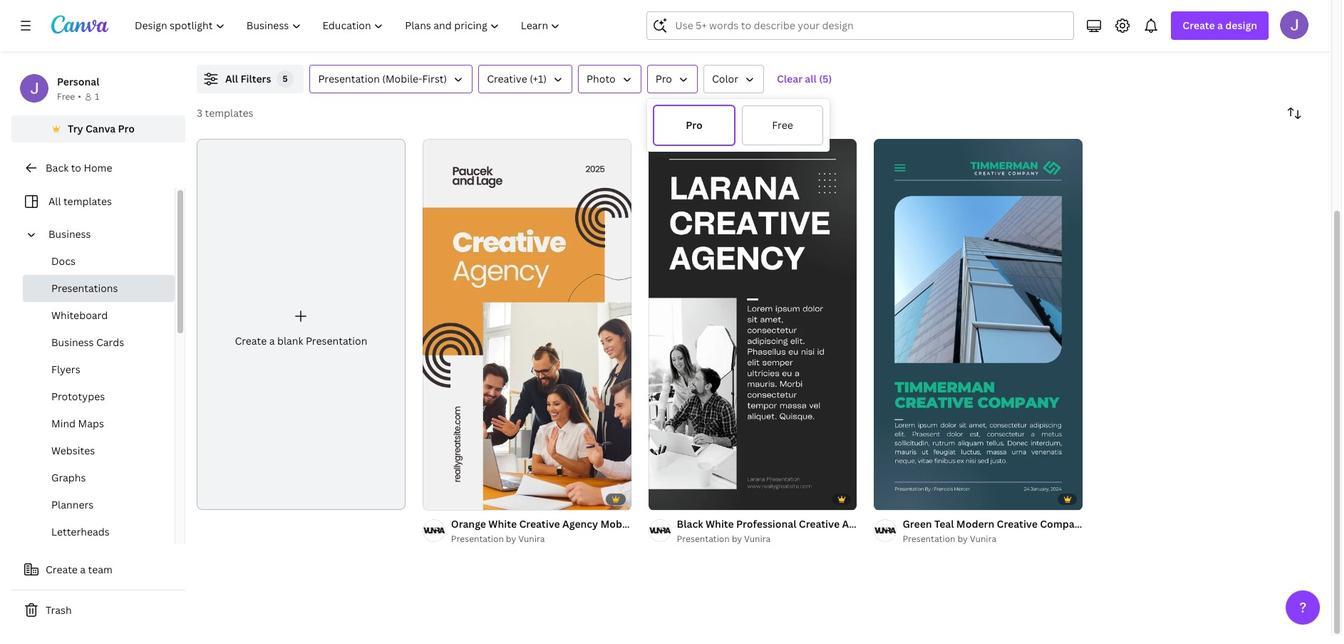 Task type: vqa. For each thing, say whether or not it's contained in the screenshot.
rightmost your
no



Task type: locate. For each thing, give the bounding box(es) containing it.
5 filter options selected element
[[277, 71, 294, 88]]

1 presentation by vunira link from the left
[[451, 532, 631, 546]]

white inside black white professional creative agency mobile presentation presentation by vunira
[[706, 517, 734, 531]]

all
[[225, 72, 238, 86], [48, 194, 61, 208]]

0 horizontal spatial first
[[638, 517, 660, 531]]

business for business
[[48, 227, 91, 241]]

business cards link
[[23, 329, 175, 356]]

2 by from the left
[[732, 533, 742, 545]]

agency inside orange white creative agency mobile-first presentation presentation by vunira
[[563, 517, 598, 531]]

a for blank
[[269, 335, 275, 348]]

0 horizontal spatial 10
[[677, 494, 687, 504]]

by inside black white professional creative agency mobile presentation presentation by vunira
[[732, 533, 742, 545]]

creative inside button
[[487, 72, 527, 86]]

1 for green
[[884, 494, 888, 504]]

creative inside orange white creative agency mobile-first presentation presentation by vunira
[[519, 517, 560, 531]]

create left design
[[1183, 19, 1215, 32]]

None search field
[[647, 11, 1075, 40]]

create inside dropdown button
[[1183, 19, 1215, 32]]

10
[[677, 494, 687, 504], [903, 494, 913, 504]]

create for create a design
[[1183, 19, 1215, 32]]

1 horizontal spatial pro
[[656, 72, 672, 86]]

vunira inside orange white creative agency mobile-first presentation presentation by vunira
[[518, 533, 545, 545]]

1 horizontal spatial create
[[235, 335, 267, 348]]

1 vertical spatial business
[[51, 335, 94, 349]]

10 for black
[[677, 494, 687, 504]]

1 of 10 up black
[[658, 494, 687, 504]]

1 of from the left
[[665, 494, 675, 504]]

1
[[95, 90, 99, 102], [658, 494, 663, 504], [884, 494, 888, 504]]

a for team
[[80, 563, 86, 576]]

creative (+1)
[[487, 72, 547, 86]]

team
[[88, 563, 113, 576]]

0 vertical spatial all
[[225, 72, 238, 86]]

orange white creative agency mobile-first presentation presentation by vunira
[[451, 517, 725, 545]]

create a blank presentation element
[[197, 139, 405, 510]]

1 1 of 10 from the left
[[658, 494, 687, 504]]

trash
[[46, 603, 72, 617]]

of
[[665, 494, 675, 504], [891, 494, 901, 504]]

creative inside green teal modern creative company mobile-first presentation presentation by vunira
[[997, 517, 1038, 531]]

0 horizontal spatial of
[[665, 494, 675, 504]]

1 of 10 up mobile
[[884, 494, 913, 504]]

1 of 10 link
[[648, 139, 857, 510], [874, 139, 1083, 510]]

2 vunira from the left
[[744, 533, 771, 545]]

pro button
[[647, 65, 698, 93], [653, 105, 736, 146]]

presentations
[[51, 281, 118, 295]]

creative right orange
[[519, 517, 560, 531]]

business inside 'link'
[[51, 335, 94, 349]]

business up 'flyers'
[[51, 335, 94, 349]]

teal
[[935, 517, 954, 531]]

mobile-
[[601, 517, 638, 531], [1089, 517, 1127, 531]]

1 vertical spatial templates
[[63, 194, 112, 208]]

vunira down 'professional'
[[744, 533, 771, 545]]

presentation by vunira link
[[451, 532, 631, 546], [677, 532, 857, 546], [903, 532, 1083, 546]]

2 white from the left
[[706, 517, 734, 531]]

a left blank
[[269, 335, 275, 348]]

vunira down orange white creative agency mobile-first presentation link
[[518, 533, 545, 545]]

prototypes
[[51, 390, 105, 403]]

10 up green at bottom
[[903, 494, 913, 504]]

0 horizontal spatial white
[[489, 517, 517, 531]]

creative
[[487, 72, 527, 86], [519, 517, 560, 531], [799, 517, 840, 531], [997, 517, 1038, 531]]

green
[[903, 517, 932, 531]]

clear
[[777, 72, 803, 86]]

0 vertical spatial templates
[[205, 106, 253, 120]]

websites
[[51, 444, 95, 457]]

1 horizontal spatial by
[[732, 533, 742, 545]]

1 horizontal spatial 1 of 10
[[884, 494, 913, 504]]

1 horizontal spatial mobile-
[[1089, 517, 1127, 531]]

a left design
[[1218, 19, 1223, 32]]

free inside button
[[772, 118, 793, 132]]

1 horizontal spatial 10
[[903, 494, 913, 504]]

agency
[[563, 517, 598, 531], [842, 517, 878, 531]]

2 10 from the left
[[903, 494, 913, 504]]

1 first from the left
[[638, 517, 660, 531]]

mobile- left black
[[601, 517, 638, 531]]

create a design button
[[1172, 11, 1269, 40]]

back to home
[[46, 161, 112, 174]]

1 horizontal spatial first
[[1127, 517, 1148, 531]]

1 vertical spatial a
[[269, 335, 275, 348]]

0 horizontal spatial templates
[[63, 194, 112, 208]]

2 horizontal spatial 1
[[884, 494, 888, 504]]

planners
[[51, 498, 94, 512]]

2 horizontal spatial create
[[1183, 19, 1215, 32]]

2 presentation by vunira link from the left
[[677, 532, 857, 546]]

2 horizontal spatial vunira
[[970, 533, 997, 545]]

2 horizontal spatial pro
[[686, 118, 703, 132]]

free
[[57, 90, 75, 102], [772, 118, 793, 132]]

0 horizontal spatial 1 of 10
[[658, 494, 687, 504]]

3 by from the left
[[958, 533, 968, 545]]

1 vertical spatial free
[[772, 118, 793, 132]]

pro button left color
[[647, 65, 698, 93]]

0 horizontal spatial all
[[48, 194, 61, 208]]

create a team
[[46, 563, 113, 576]]

free down clear
[[772, 118, 793, 132]]

2 first from the left
[[1127, 517, 1148, 531]]

vunira inside black white professional creative agency mobile presentation presentation by vunira
[[744, 533, 771, 545]]

templates down back to home
[[63, 194, 112, 208]]

business up the docs
[[48, 227, 91, 241]]

1 vertical spatial pro button
[[653, 105, 736, 146]]

white right black
[[706, 517, 734, 531]]

10 up black
[[677, 494, 687, 504]]

modern
[[957, 517, 995, 531]]

color
[[712, 72, 739, 86]]

1 agency from the left
[[563, 517, 598, 531]]

1 horizontal spatial a
[[269, 335, 275, 348]]

letterheads
[[51, 525, 110, 539]]

create left blank
[[235, 335, 267, 348]]

1 horizontal spatial of
[[891, 494, 901, 504]]

0 horizontal spatial create
[[46, 563, 78, 576]]

0 vertical spatial a
[[1218, 19, 1223, 32]]

a inside button
[[80, 563, 86, 576]]

2 horizontal spatial a
[[1218, 19, 1223, 32]]

clear all (5)
[[777, 72, 832, 86]]

1 horizontal spatial agency
[[842, 517, 878, 531]]

templates
[[205, 106, 253, 120], [63, 194, 112, 208]]

green teal modern creative company mobile-first presentation link
[[903, 517, 1213, 532]]

first)
[[422, 72, 447, 86]]

vunira down modern
[[970, 533, 997, 545]]

1 horizontal spatial all
[[225, 72, 238, 86]]

creative left (+1)
[[487, 72, 527, 86]]

1 horizontal spatial 1 of 10 link
[[874, 139, 1083, 510]]

1 horizontal spatial free
[[772, 118, 793, 132]]

0 horizontal spatial vunira
[[518, 533, 545, 545]]

free left •
[[57, 90, 75, 102]]

1 of 10
[[658, 494, 687, 504], [884, 494, 913, 504]]

2 1 of 10 from the left
[[884, 494, 913, 504]]

2 horizontal spatial presentation by vunira link
[[903, 532, 1083, 546]]

0 horizontal spatial by
[[506, 533, 516, 545]]

0 horizontal spatial presentation by vunira link
[[451, 532, 631, 546]]

0 horizontal spatial a
[[80, 563, 86, 576]]

create left 'team'
[[46, 563, 78, 576]]

agency inside black white professional creative agency mobile presentation presentation by vunira
[[842, 517, 878, 531]]

a inside dropdown button
[[1218, 19, 1223, 32]]

creative right modern
[[997, 517, 1038, 531]]

0 horizontal spatial 1 of 10 link
[[648, 139, 857, 510]]

1 horizontal spatial 1
[[658, 494, 663, 504]]

presentation by vunira link for creative
[[451, 532, 631, 546]]

3 vunira from the left
[[970, 533, 997, 545]]

all
[[805, 72, 817, 86]]

websites link
[[23, 437, 175, 464]]

vunira inside green teal modern creative company mobile-first presentation presentation by vunira
[[970, 533, 997, 545]]

3
[[197, 106, 203, 120]]

pro
[[656, 72, 672, 86], [686, 118, 703, 132], [118, 122, 135, 135]]

company
[[1040, 517, 1087, 531]]

mobile
[[880, 517, 914, 531]]

1 horizontal spatial white
[[706, 517, 734, 531]]

pro button down color
[[653, 105, 736, 146]]

create
[[1183, 19, 1215, 32], [235, 335, 267, 348], [46, 563, 78, 576]]

2 agency from the left
[[842, 517, 878, 531]]

1 vertical spatial all
[[48, 194, 61, 208]]

1 by from the left
[[506, 533, 516, 545]]

business
[[48, 227, 91, 241], [51, 335, 94, 349]]

creative right 'professional'
[[799, 517, 840, 531]]

0 vertical spatial business
[[48, 227, 91, 241]]

by inside orange white creative agency mobile-first presentation presentation by vunira
[[506, 533, 516, 545]]

2 of from the left
[[891, 494, 901, 504]]

planners link
[[23, 492, 175, 519]]

2 vertical spatial create
[[46, 563, 78, 576]]

docs link
[[23, 248, 175, 275]]

presentation by vunira link for modern
[[903, 532, 1083, 546]]

1 vertical spatial create
[[235, 335, 267, 348]]

0 vertical spatial create
[[1183, 19, 1215, 32]]

0 horizontal spatial mobile-
[[601, 517, 638, 531]]

cards
[[96, 335, 124, 349]]

1 horizontal spatial templates
[[205, 106, 253, 120]]

templates right 3
[[205, 106, 253, 120]]

mind maps
[[51, 417, 104, 430]]

mobile- right the company
[[1089, 517, 1127, 531]]

1 horizontal spatial vunira
[[744, 533, 771, 545]]

business inside "link"
[[48, 227, 91, 241]]

try canva pro
[[68, 122, 135, 135]]

mind maps link
[[23, 410, 175, 437]]

white inside orange white creative agency mobile-first presentation presentation by vunira
[[489, 517, 517, 531]]

presentation inside button
[[318, 72, 380, 86]]

first
[[638, 517, 660, 531], [1127, 517, 1148, 531]]

0 vertical spatial free
[[57, 90, 75, 102]]

all left filters
[[225, 72, 238, 86]]

0 horizontal spatial agency
[[563, 517, 598, 531]]

1 mobile- from the left
[[601, 517, 638, 531]]

1 10 from the left
[[677, 494, 687, 504]]

free for free •
[[57, 90, 75, 102]]

all down back
[[48, 194, 61, 208]]

of for black white professional creative agency mobile presentation
[[665, 494, 675, 504]]

create inside button
[[46, 563, 78, 576]]

creative inside black white professional creative agency mobile presentation presentation by vunira
[[799, 517, 840, 531]]

3 presentation by vunira link from the left
[[903, 532, 1083, 546]]

(+1)
[[530, 72, 547, 86]]

of for green teal modern creative company mobile-first presentation
[[891, 494, 901, 504]]

whiteboard
[[51, 308, 108, 322]]

2 1 of 10 link from the left
[[874, 139, 1083, 510]]

orange white creative agency mobile-first presentation link
[[451, 517, 725, 532]]

a
[[1218, 19, 1223, 32], [269, 335, 275, 348], [80, 563, 86, 576]]

back to home link
[[11, 154, 185, 182]]

white right orange
[[489, 517, 517, 531]]

0 horizontal spatial free
[[57, 90, 75, 102]]

5
[[283, 73, 288, 85]]

1 white from the left
[[489, 517, 517, 531]]

personal
[[57, 75, 99, 88]]

by for creative
[[506, 533, 516, 545]]

0 horizontal spatial pro
[[118, 122, 135, 135]]

free •
[[57, 90, 81, 102]]

2 vertical spatial a
[[80, 563, 86, 576]]

black
[[677, 517, 703, 531]]

1 1 of 10 link from the left
[[648, 139, 857, 510]]

white
[[489, 517, 517, 531], [706, 517, 734, 531]]

2 horizontal spatial by
[[958, 533, 968, 545]]

maps
[[78, 417, 104, 430]]

1 vunira from the left
[[518, 533, 545, 545]]

create for create a team
[[46, 563, 78, 576]]

vunira
[[518, 533, 545, 545], [744, 533, 771, 545], [970, 533, 997, 545]]

1 horizontal spatial presentation by vunira link
[[677, 532, 857, 546]]

a left 'team'
[[80, 563, 86, 576]]

2 mobile- from the left
[[1089, 517, 1127, 531]]

filters
[[241, 72, 271, 86]]



Task type: describe. For each thing, give the bounding box(es) containing it.
pro for bottom pro button
[[686, 118, 703, 132]]

all templates
[[48, 194, 112, 208]]

mind
[[51, 417, 76, 430]]

free button
[[741, 105, 824, 146]]

vunira for creative
[[518, 533, 545, 545]]

blank
[[277, 335, 303, 348]]

white for black
[[706, 517, 734, 531]]

photo button
[[578, 65, 641, 93]]

try
[[68, 122, 83, 135]]

photo
[[587, 72, 616, 86]]

clear all (5) button
[[770, 65, 839, 93]]

free for free
[[772, 118, 793, 132]]

creative (+1) button
[[478, 65, 572, 93]]

1 of 10 link for professional
[[648, 139, 857, 510]]

graphs
[[51, 471, 86, 484]]

Search search field
[[675, 12, 1065, 39]]

templates for 3 templates
[[205, 106, 253, 120]]

green teal modern creative company mobile-first presentation image
[[874, 139, 1083, 510]]

(mobile-
[[382, 72, 422, 86]]

docs
[[51, 254, 76, 268]]

first inside orange white creative agency mobile-first presentation presentation by vunira
[[638, 517, 660, 531]]

color button
[[704, 65, 764, 93]]

business for business cards
[[51, 335, 94, 349]]

graphs link
[[23, 464, 175, 492]]

prototypes link
[[23, 383, 175, 410]]

black white professional creative agency mobile presentation link
[[677, 517, 979, 532]]

mobile- inside orange white creative agency mobile-first presentation presentation by vunira
[[601, 517, 638, 531]]

white for orange
[[489, 517, 517, 531]]

presentation by vunira link for professional
[[677, 532, 857, 546]]

trash link
[[11, 596, 185, 625]]

Sort by button
[[1280, 99, 1309, 128]]

10 for green
[[903, 494, 913, 504]]

all templates link
[[20, 188, 166, 215]]

try canva pro button
[[11, 115, 185, 142]]

•
[[78, 90, 81, 102]]

create a blank presentation
[[235, 335, 367, 348]]

all for all filters
[[225, 72, 238, 86]]

create a blank presentation link
[[197, 139, 405, 510]]

top level navigation element
[[125, 11, 573, 40]]

create a design
[[1183, 19, 1258, 32]]

flyers
[[51, 363, 80, 376]]

1 of 10 for green
[[884, 494, 913, 504]]

1 for black
[[658, 494, 663, 504]]

design
[[1226, 19, 1258, 32]]

orange
[[451, 517, 486, 531]]

vunira for professional
[[744, 533, 771, 545]]

pro for top pro button
[[656, 72, 672, 86]]

templates for all templates
[[63, 194, 112, 208]]

orange white creative agency mobile-first presentation image
[[423, 139, 631, 510]]

presentation (mobile-first)
[[318, 72, 447, 86]]

business cards
[[51, 335, 124, 349]]

flyers link
[[23, 356, 175, 383]]

create a team button
[[11, 556, 185, 584]]

all for all templates
[[48, 194, 61, 208]]

canva
[[86, 122, 116, 135]]

back
[[46, 161, 69, 174]]

letterheads link
[[23, 519, 175, 546]]

all filters
[[225, 72, 271, 86]]

presentation (mobile-first) button
[[310, 65, 473, 93]]

by for professional
[[732, 533, 742, 545]]

green teal modern creative company mobile-first presentation presentation by vunira
[[903, 517, 1213, 545]]

by inside green teal modern creative company mobile-first presentation presentation by vunira
[[958, 533, 968, 545]]

first inside green teal modern creative company mobile-first presentation presentation by vunira
[[1127, 517, 1148, 531]]

(5)
[[819, 72, 832, 86]]

professional
[[736, 517, 797, 531]]

1 of 10 for black
[[658, 494, 687, 504]]

black white professional creative agency mobile presentation presentation by vunira
[[677, 517, 979, 545]]

home
[[84, 161, 112, 174]]

a for design
[[1218, 19, 1223, 32]]

1 of 10 link for modern
[[874, 139, 1083, 510]]

0 horizontal spatial 1
[[95, 90, 99, 102]]

to
[[71, 161, 81, 174]]

whiteboard link
[[23, 302, 175, 329]]

mobile- inside green teal modern creative company mobile-first presentation presentation by vunira
[[1089, 517, 1127, 531]]

0 vertical spatial pro button
[[647, 65, 698, 93]]

3 templates
[[197, 106, 253, 120]]

black white professional creative agency mobile presentation image
[[648, 139, 857, 510]]

jacob simon image
[[1280, 11, 1309, 39]]

create for create a blank presentation
[[235, 335, 267, 348]]

business link
[[43, 221, 166, 248]]



